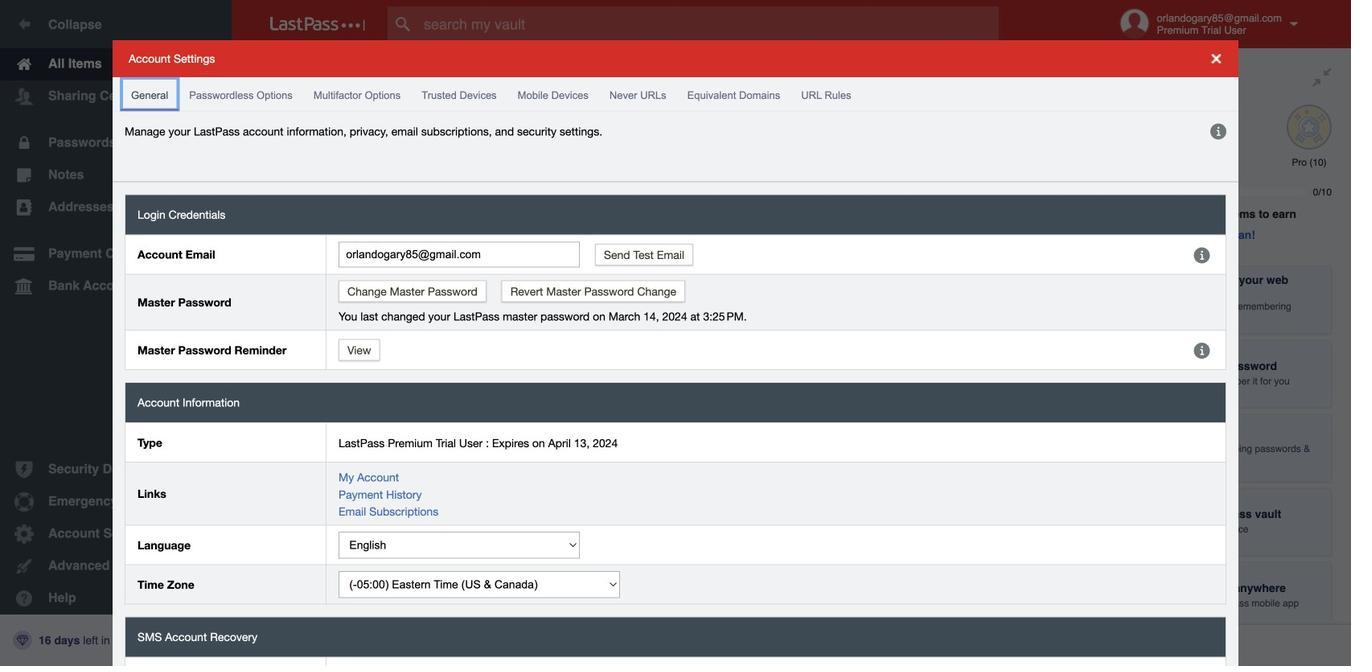 Task type: vqa. For each thing, say whether or not it's contained in the screenshot.
New item NAVIGATION
no



Task type: locate. For each thing, give the bounding box(es) containing it.
Search search field
[[388, 6, 1030, 42]]

search my vault text field
[[388, 6, 1030, 42]]

lastpass image
[[270, 17, 365, 31]]

main navigation navigation
[[0, 0, 232, 666]]



Task type: describe. For each thing, give the bounding box(es) containing it.
main content main content
[[232, 48, 1063, 52]]



